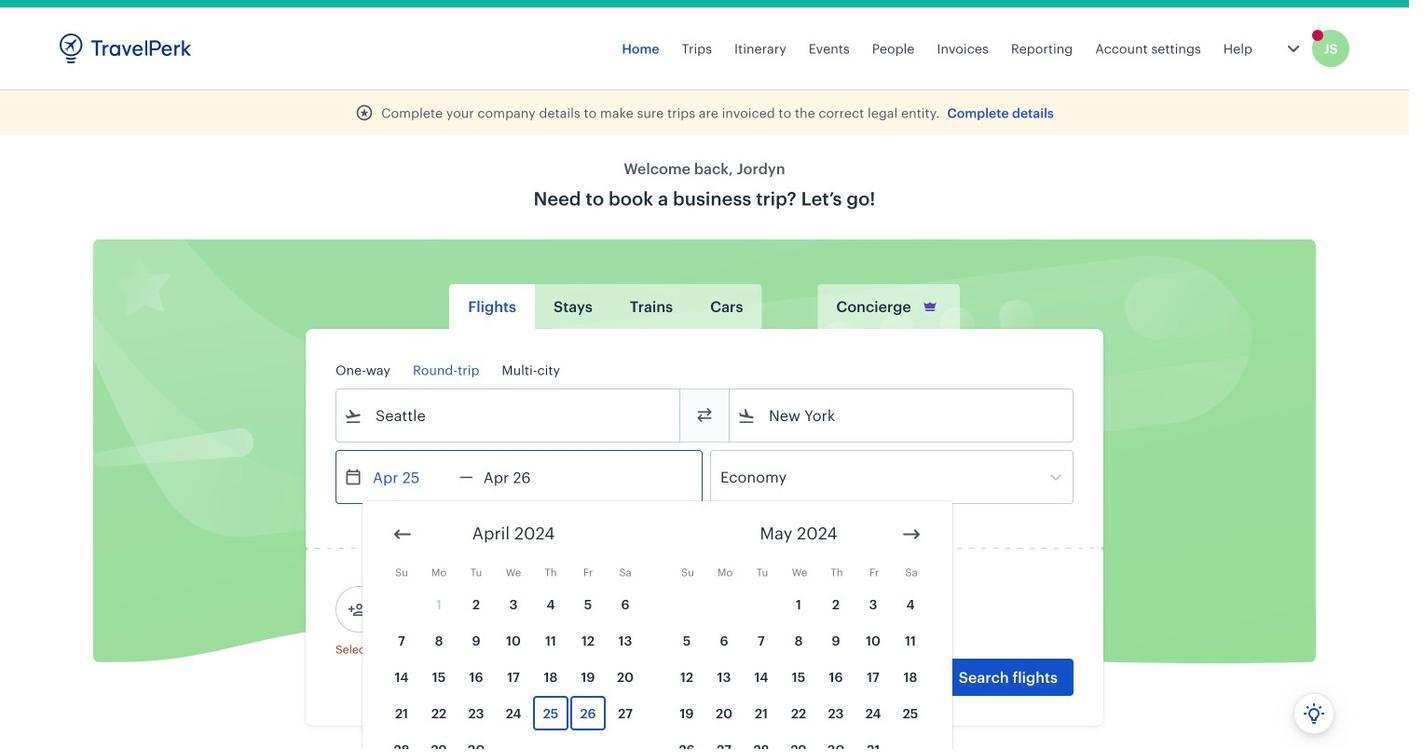 Task type: describe. For each thing, give the bounding box(es) containing it.
choose saturday, may 11, 2024 as your check-in date. it's available. image
[[893, 624, 928, 658]]

move forward to switch to the next month. image
[[900, 523, 923, 546]]

To search field
[[756, 401, 1049, 431]]

move backward to switch to the previous month. image
[[392, 523, 414, 546]]

Return text field
[[473, 451, 570, 503]]

choose friday, may 31, 2024 as your check-in date. it's available. image
[[856, 733, 891, 749]]

choose friday, may 10, 2024 as your check-in date. it's available. image
[[856, 624, 891, 658]]

choose friday, may 3, 2024 as your check-in date. it's available. image
[[856, 587, 891, 622]]

choose saturday, may 25, 2024 as your check-in date. it's available. image
[[893, 696, 928, 731]]



Task type: locate. For each thing, give the bounding box(es) containing it.
Add first traveler search field
[[366, 595, 560, 625]]

choose friday, may 17, 2024 as your check-in date. it's available. image
[[856, 660, 891, 694]]

calendar application
[[363, 502, 1409, 749]]

From search field
[[363, 401, 655, 431]]

choose saturday, may 4, 2024 as your check-in date. it's available. image
[[893, 587, 928, 622]]

choose friday, may 24, 2024 as your check-in date. it's available. image
[[856, 696, 891, 731]]

Depart text field
[[363, 451, 460, 503]]

choose saturday, may 18, 2024 as your check-in date. it's available. image
[[893, 660, 928, 694]]



